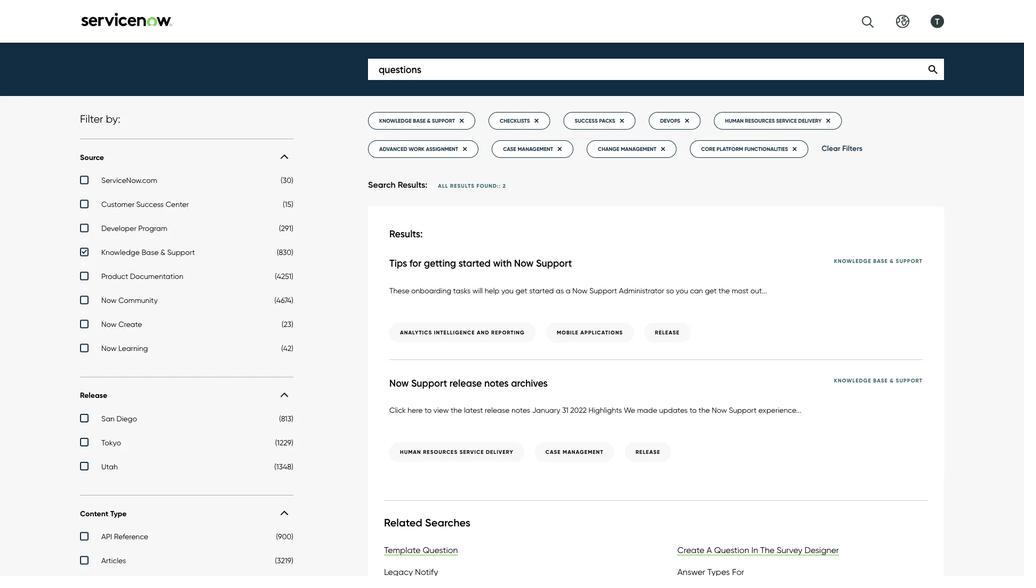 Task type: describe. For each thing, give the bounding box(es) containing it.
devops
[[660, 117, 680, 124]]

so
[[666, 286, 674, 295]]

as
[[556, 286, 564, 295]]

1 vertical spatial results:
[[389, 228, 423, 240]]

now support release notes archives
[[389, 377, 548, 389]]

mobile
[[557, 329, 579, 336]]

now up now learning
[[101, 320, 117, 329]]

question inside menu item
[[714, 545, 749, 555]]

human
[[400, 449, 421, 456]]

1 vertical spatial release
[[80, 391, 107, 400]]

click here to view the latest release notes january 31 2022 highlights we made updates to the now support experience...
[[389, 405, 801, 415]]

filter
[[80, 113, 103, 125]]

assignment
[[426, 146, 458, 153]]

create a question in the survey designer
[[677, 545, 839, 555]]

delivery
[[486, 449, 514, 456]]

success packs
[[575, 117, 615, 124]]

(42)
[[281, 344, 293, 353]]

we
[[624, 405, 635, 415]]

now community
[[101, 296, 158, 305]]

can
[[690, 286, 703, 295]]

1 to from the left
[[425, 405, 432, 415]]

san diego
[[101, 414, 137, 423]]

analytics intelligence and reporting
[[400, 329, 525, 336]]

0 vertical spatial knowledge base & support
[[101, 248, 195, 257]]

a
[[566, 286, 571, 295]]

product
[[101, 272, 128, 281]]

functionalities
[[745, 146, 788, 153]]

api reference
[[101, 532, 148, 541]]

now create
[[101, 320, 142, 329]]

servicenow.com
[[101, 176, 157, 185]]

mobile applications
[[557, 329, 623, 336]]

(900)
[[276, 532, 293, 541]]

now right updates
[[712, 405, 727, 415]]

community
[[118, 296, 158, 305]]

2 menu item from the left
[[656, 561, 928, 576]]

2022
[[570, 405, 587, 415]]

with
[[493, 257, 512, 269]]

base
[[413, 117, 426, 124]]

a
[[707, 545, 712, 555]]

(1348)
[[274, 462, 293, 471]]

1 vertical spatial notes
[[511, 405, 530, 415]]

2 get from the left
[[705, 286, 717, 295]]

31
[[562, 405, 568, 415]]

human resources service delivery
[[725, 117, 822, 124]]

delivery
[[798, 117, 822, 124]]

work
[[409, 146, 425, 153]]

knowledge for tips for getting started with now support
[[834, 257, 871, 264]]

(291)
[[279, 224, 293, 233]]

searches
[[425, 516, 470, 529]]

tasks
[[453, 286, 471, 295]]

reporting
[[491, 329, 525, 336]]

now right with
[[514, 257, 534, 269]]

0 vertical spatial create
[[118, 320, 142, 329]]

& for analytics intelligence and reporting
[[890, 257, 894, 264]]

highlights
[[589, 405, 622, 415]]

all
[[438, 182, 448, 189]]

these
[[389, 286, 409, 295]]

(830)
[[277, 248, 293, 257]]

api
[[101, 532, 112, 541]]

developer
[[101, 224, 136, 233]]

search results:
[[368, 179, 427, 190]]

applications
[[580, 329, 623, 336]]

0 vertical spatial notes
[[484, 377, 509, 389]]

intelligence
[[434, 329, 475, 336]]

(4251)
[[275, 272, 293, 281]]

getting
[[424, 257, 456, 269]]

1 menu item from the left
[[384, 561, 656, 576]]

release for now support release notes archives
[[636, 449, 660, 456]]

onboarding
[[411, 286, 451, 295]]

knowledge base & support for tips for getting started with now support
[[834, 257, 923, 264]]

now right a
[[572, 286, 588, 295]]

search
[[368, 179, 396, 190]]

customer
[[101, 200, 134, 209]]

developer program
[[101, 224, 167, 233]]

1 horizontal spatial release
[[485, 405, 510, 415]]

administrator
[[619, 286, 664, 295]]

and
[[477, 329, 489, 336]]

create a question in the survey designer menu item
[[656, 539, 928, 561]]

resources
[[423, 449, 458, 456]]

diego
[[116, 414, 137, 423]]

out...
[[750, 286, 767, 295]]

program
[[138, 224, 167, 233]]

base for now support release notes archives
[[873, 377, 888, 384]]

core
[[701, 146, 715, 153]]

filters
[[842, 144, 863, 153]]

survey
[[777, 545, 802, 555]]

all results found: : 2
[[438, 182, 506, 189]]

here
[[408, 405, 423, 415]]

case management
[[503, 146, 553, 153]]

case
[[503, 146, 516, 153]]

center
[[166, 200, 189, 209]]

utah
[[101, 462, 118, 471]]

related searches
[[384, 516, 470, 529]]

2 you from the left
[[676, 286, 688, 295]]

servicenow image
[[80, 13, 173, 26]]

the
[[760, 545, 775, 555]]



Task type: vqa. For each thing, say whether or not it's contained in the screenshot.


Task type: locate. For each thing, give the bounding box(es) containing it.
archives
[[511, 377, 548, 389]]

1 vertical spatial create
[[677, 545, 704, 555]]

knowledge base & support for now support release notes archives
[[834, 377, 923, 384]]

1 question from the left
[[423, 545, 458, 555]]

1 vertical spatial base
[[873, 257, 888, 264]]

content
[[80, 509, 108, 518]]

in
[[751, 545, 758, 555]]

release right latest
[[485, 405, 510, 415]]

success
[[136, 200, 164, 209]]

view
[[433, 405, 449, 415]]

2 to from the left
[[690, 405, 697, 415]]

0 horizontal spatial management
[[518, 146, 553, 153]]

notes left archives
[[484, 377, 509, 389]]

1 horizontal spatial management
[[621, 146, 656, 153]]

1 horizontal spatial started
[[529, 286, 554, 295]]

to right here
[[425, 405, 432, 415]]

now left learning at the left of the page
[[101, 344, 117, 353]]

create inside create a question in the survey designer menu item
[[677, 545, 704, 555]]

base for tips for getting started with now support
[[873, 257, 888, 264]]

support inside tips for getting started with now support link
[[536, 257, 572, 269]]

(30)
[[281, 176, 293, 185]]

None checkbox
[[80, 200, 293, 211], [80, 224, 293, 235], [80, 296, 293, 307], [80, 344, 293, 355], [80, 414, 293, 426], [80, 462, 293, 474], [80, 532, 293, 544], [80, 200, 293, 211], [80, 224, 293, 235], [80, 296, 293, 307], [80, 344, 293, 355], [80, 414, 293, 426], [80, 462, 293, 474], [80, 532, 293, 544]]

1 you from the left
[[501, 286, 514, 295]]

customer success center
[[101, 200, 189, 209]]

articles
[[101, 556, 126, 565]]

0 horizontal spatial question
[[423, 545, 458, 555]]

january
[[532, 405, 560, 415]]

started
[[459, 257, 491, 269], [529, 286, 554, 295]]

you right help
[[501, 286, 514, 295]]

2 question from the left
[[714, 545, 749, 555]]

question down searches
[[423, 545, 458, 555]]

question inside 'menu item'
[[423, 545, 458, 555]]

results
[[450, 182, 475, 189]]

0 horizontal spatial get
[[516, 286, 527, 295]]

management
[[563, 449, 604, 456]]

click
[[389, 405, 406, 415]]

& for success packs
[[427, 117, 431, 124]]

filter by:
[[80, 113, 120, 125]]

0 vertical spatial started
[[459, 257, 491, 269]]

template question menu item
[[384, 539, 656, 561]]

&
[[427, 117, 431, 124], [160, 248, 165, 257], [890, 257, 894, 264], [890, 377, 894, 384]]

the
[[719, 286, 730, 295], [451, 405, 462, 415], [699, 405, 710, 415]]

reference
[[114, 532, 148, 541]]

2 vertical spatial release
[[636, 449, 660, 456]]

related
[[384, 516, 422, 529]]

resources
[[745, 117, 775, 124]]

0 vertical spatial results:
[[398, 179, 427, 190]]

0 horizontal spatial release
[[450, 377, 482, 389]]

0 vertical spatial base
[[142, 248, 159, 257]]

you
[[501, 286, 514, 295], [676, 286, 688, 295]]

advanced
[[379, 146, 407, 153]]

support
[[432, 117, 455, 124]]

service
[[776, 117, 797, 124]]

create left 'a'
[[677, 545, 704, 555]]

release down made
[[636, 449, 660, 456]]

(1229)
[[275, 438, 293, 447]]

the left most
[[719, 286, 730, 295]]

clear filters button
[[822, 144, 863, 153]]

(4674)
[[274, 296, 293, 305]]

help
[[485, 286, 499, 295]]

core platform functionalities
[[701, 146, 788, 153]]

results: up tips
[[389, 228, 423, 240]]

(23)
[[282, 320, 293, 329]]

1 horizontal spatial create
[[677, 545, 704, 555]]

now down 'product'
[[101, 296, 117, 305]]

experience...
[[758, 405, 801, 415]]

release down so on the right of the page
[[655, 329, 680, 336]]

latest
[[464, 405, 483, 415]]

designer
[[805, 545, 839, 555]]

management right change
[[621, 146, 656, 153]]

1 horizontal spatial the
[[699, 405, 710, 415]]

1 horizontal spatial notes
[[511, 405, 530, 415]]

the right view
[[451, 405, 462, 415]]

tips
[[389, 257, 407, 269]]

release
[[450, 377, 482, 389], [485, 405, 510, 415]]

(3219)
[[275, 556, 293, 565]]

release
[[655, 329, 680, 336], [80, 391, 107, 400], [636, 449, 660, 456]]

(813)
[[279, 414, 293, 423]]

management for case management
[[518, 146, 553, 153]]

get right help
[[516, 286, 527, 295]]

clear filters
[[822, 144, 863, 153]]

these onboarding tasks will help you get started as a now support administrator so you can get the most out...
[[389, 286, 767, 295]]

1 vertical spatial started
[[529, 286, 554, 295]]

0 horizontal spatial the
[[451, 405, 462, 415]]

2 management from the left
[[621, 146, 656, 153]]

0 horizontal spatial notes
[[484, 377, 509, 389]]

you right so on the right of the page
[[676, 286, 688, 295]]

clear
[[822, 144, 840, 153]]

0 vertical spatial release
[[450, 377, 482, 389]]

the right updates
[[699, 405, 710, 415]]

case management
[[546, 449, 604, 456]]

template question
[[384, 545, 458, 555]]

notes left 'january' at the right of page
[[511, 405, 530, 415]]

(15)
[[283, 200, 293, 209]]

results: left all
[[398, 179, 427, 190]]

2 vertical spatial knowledge base & support
[[834, 377, 923, 384]]

:
[[499, 182, 501, 189]]

0 horizontal spatial create
[[118, 320, 142, 329]]

0 horizontal spatial you
[[501, 286, 514, 295]]

support inside now support release notes archives link
[[411, 377, 447, 389]]

get right can
[[705, 286, 717, 295]]

None checkbox
[[80, 176, 293, 187], [80, 248, 293, 259], [80, 272, 293, 283], [80, 320, 293, 331], [80, 438, 293, 450], [80, 556, 293, 568], [80, 176, 293, 187], [80, 248, 293, 259], [80, 272, 293, 283], [80, 320, 293, 331], [80, 438, 293, 450], [80, 556, 293, 568]]

1 horizontal spatial get
[[705, 286, 717, 295]]

will
[[472, 286, 483, 295]]

template
[[384, 545, 421, 555]]

most
[[732, 286, 749, 295]]

human
[[725, 117, 744, 124]]

management for change management
[[621, 146, 656, 153]]

0 vertical spatial release
[[655, 329, 680, 336]]

2 horizontal spatial the
[[719, 286, 730, 295]]

knowledge base & support
[[379, 117, 455, 124]]

started left as
[[529, 286, 554, 295]]

2 vertical spatial base
[[873, 377, 888, 384]]

1 horizontal spatial question
[[714, 545, 749, 555]]

1 horizontal spatial you
[[676, 286, 688, 295]]

1 management from the left
[[518, 146, 553, 153]]

1 horizontal spatial to
[[690, 405, 697, 415]]

create down now community
[[118, 320, 142, 329]]

checklists
[[500, 117, 530, 124]]

release up san
[[80, 391, 107, 400]]

release up latest
[[450, 377, 482, 389]]

1 vertical spatial knowledge
[[834, 257, 871, 264]]

now learning
[[101, 344, 148, 353]]

started up will
[[459, 257, 491, 269]]

release for tips for getting started with now support
[[655, 329, 680, 336]]

documentation
[[130, 272, 183, 281]]

management right case
[[518, 146, 553, 153]]

tips for getting started with now support
[[389, 257, 572, 269]]

san
[[101, 414, 115, 423]]

0 vertical spatial knowledge
[[101, 248, 140, 257]]

1 vertical spatial knowledge base & support
[[834, 257, 923, 264]]

2 vertical spatial knowledge
[[834, 377, 871, 384]]

type
[[110, 509, 127, 518]]

service
[[460, 449, 484, 456]]

by:
[[106, 113, 120, 125]]

question right 'a'
[[714, 545, 749, 555]]

change
[[598, 146, 619, 153]]

Search across ServiceNow text field
[[368, 59, 944, 80]]

source
[[80, 153, 104, 162]]

1 vertical spatial release
[[485, 405, 510, 415]]

0 horizontal spatial started
[[459, 257, 491, 269]]

to right updates
[[690, 405, 697, 415]]

0 horizontal spatial to
[[425, 405, 432, 415]]

knowledge for now support release notes archives
[[834, 377, 871, 384]]

management
[[518, 146, 553, 153], [621, 146, 656, 153]]

human resources service delivery
[[400, 449, 514, 456]]

menu item
[[384, 561, 656, 576], [656, 561, 928, 576]]

create
[[118, 320, 142, 329], [677, 545, 704, 555]]

1 get from the left
[[516, 286, 527, 295]]

& for human resources service delivery
[[890, 377, 894, 384]]

case
[[546, 449, 561, 456]]

to
[[425, 405, 432, 415], [690, 405, 697, 415]]

now up 'click'
[[389, 377, 409, 389]]



